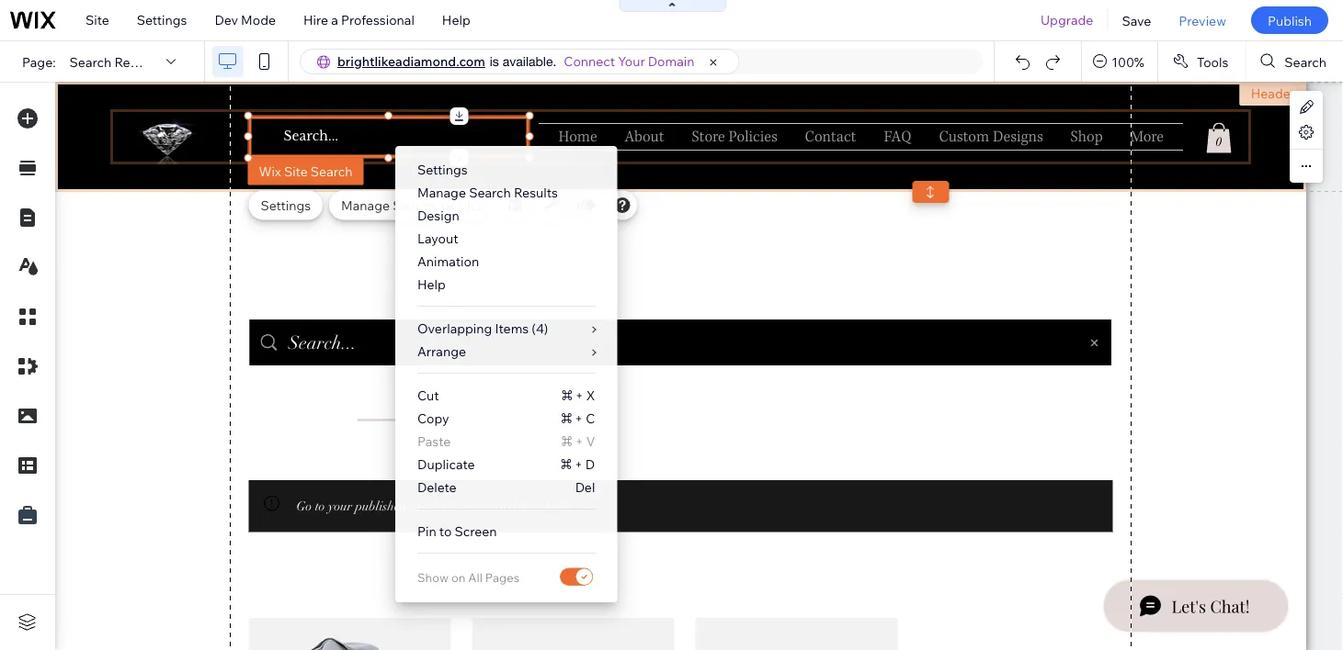 Task type: describe. For each thing, give the bounding box(es) containing it.
domain
[[648, 53, 695, 69]]

items
[[495, 321, 529, 337]]

all
[[468, 570, 483, 586]]

⌘ for ⌘ + d
[[561, 457, 572, 473]]

1 horizontal spatial settings
[[261, 197, 311, 213]]

⌘ for ⌘ + x
[[562, 388, 573, 404]]

d
[[586, 457, 595, 473]]

search inside "button"
[[1285, 54, 1327, 70]]

paste
[[417, 434, 451, 450]]

a
[[331, 12, 338, 28]]

save
[[1122, 12, 1151, 28]]

pin to screen
[[417, 524, 497, 540]]

preview button
[[1165, 0, 1240, 40]]

del
[[575, 480, 595, 496]]

1 horizontal spatial site
[[284, 163, 308, 179]]

duplicate
[[417, 457, 475, 473]]

results inside settings manage search results design layout animation help
[[514, 185, 558, 201]]

connect
[[564, 53, 615, 69]]

is
[[490, 54, 499, 69]]

0 vertical spatial settings
[[137, 12, 187, 28]]

dev mode
[[215, 12, 276, 28]]

copy
[[417, 411, 449, 427]]

0 horizontal spatial manage
[[341, 197, 390, 213]]

(4)
[[532, 321, 548, 337]]

hire
[[303, 12, 328, 28]]

⌘ + d
[[561, 457, 595, 473]]

wix
[[259, 163, 281, 179]]

wix site search
[[259, 163, 353, 179]]

dev
[[215, 12, 238, 28]]

overlapping items (4)
[[417, 321, 548, 337]]

⌘ for ⌘ + v
[[562, 434, 572, 450]]

delete
[[417, 480, 457, 496]]

show
[[417, 570, 449, 586]]

layout
[[417, 231, 458, 247]]



Task type: vqa. For each thing, say whether or not it's contained in the screenshot.
COPY
yes



Task type: locate. For each thing, give the bounding box(es) containing it.
to
[[439, 524, 452, 540]]

is available. connect your domain
[[490, 53, 695, 69]]

professional
[[341, 12, 415, 28]]

screen
[[455, 524, 497, 540]]

2 vertical spatial settings
[[261, 197, 311, 213]]

⌘ for ⌘ + c
[[561, 411, 572, 427]]

available.
[[503, 54, 557, 69]]

+ for c
[[575, 411, 583, 427]]

⌘ + c
[[561, 411, 595, 427]]

publish button
[[1251, 6, 1329, 34]]

⌘
[[562, 388, 573, 404], [561, 411, 572, 427], [562, 434, 572, 450], [561, 457, 572, 473]]

on
[[451, 570, 466, 586]]

results
[[114, 54, 158, 70], [514, 185, 558, 201], [438, 197, 482, 213]]

c
[[586, 411, 595, 427]]

show on all pages
[[417, 570, 520, 586]]

+ left c
[[575, 411, 583, 427]]

mode
[[241, 12, 276, 28]]

+ for v
[[575, 434, 583, 450]]

manage down wix site search
[[341, 197, 390, 213]]

hire a professional
[[303, 12, 415, 28]]

help up 'brightlikeadiamond.com'
[[442, 12, 470, 28]]

x
[[586, 388, 595, 404]]

pin
[[417, 524, 436, 540]]

+ for x
[[575, 388, 584, 404]]

1 horizontal spatial manage
[[417, 185, 466, 201]]

1 vertical spatial site
[[284, 163, 308, 179]]

100% button
[[1082, 41, 1157, 82]]

help inside settings manage search results design layout animation help
[[417, 277, 446, 293]]

0 horizontal spatial settings
[[137, 12, 187, 28]]

tools button
[[1158, 41, 1245, 82]]

manage inside settings manage search results design layout animation help
[[417, 185, 466, 201]]

v
[[586, 434, 595, 450]]

100%
[[1112, 54, 1145, 70]]

settings up design at the top
[[417, 162, 468, 178]]

1 vertical spatial help
[[417, 277, 446, 293]]

preview
[[1179, 12, 1226, 28]]

0 horizontal spatial results
[[114, 54, 158, 70]]

cut
[[417, 388, 439, 404]]

your
[[618, 53, 645, 69]]

tools
[[1197, 54, 1229, 70]]

manage up design at the top
[[417, 185, 466, 201]]

1 horizontal spatial results
[[438, 197, 482, 213]]

⌘ left 'x'
[[562, 388, 573, 404]]

help
[[442, 12, 470, 28], [417, 277, 446, 293]]

brightlikeadiamond.com
[[337, 53, 485, 69]]

upgrade
[[1041, 12, 1094, 28]]

site up search results
[[86, 12, 109, 28]]

⌘ left d
[[561, 457, 572, 473]]

⌘ + v
[[562, 434, 595, 450]]

manage search results
[[341, 197, 482, 213]]

+ for d
[[575, 457, 583, 473]]

2 horizontal spatial results
[[514, 185, 558, 201]]

+ left 'x'
[[575, 388, 584, 404]]

1 vertical spatial settings
[[417, 162, 468, 178]]

+ left d
[[575, 457, 583, 473]]

site
[[86, 12, 109, 28], [284, 163, 308, 179]]

site right wix
[[284, 163, 308, 179]]

0 vertical spatial help
[[442, 12, 470, 28]]

save button
[[1108, 0, 1165, 40]]

arrange
[[417, 344, 466, 360]]

search button
[[1246, 41, 1343, 82]]

settings inside settings manage search results design layout animation help
[[417, 162, 468, 178]]

0 vertical spatial site
[[86, 12, 109, 28]]

+ left v
[[575, 434, 583, 450]]

publish
[[1268, 12, 1312, 28]]

2 horizontal spatial settings
[[417, 162, 468, 178]]

⌘ left v
[[562, 434, 572, 450]]

settings down wix
[[261, 197, 311, 213]]

animation
[[417, 254, 479, 270]]

search results
[[69, 54, 158, 70]]

manage
[[417, 185, 466, 201], [341, 197, 390, 213]]

search
[[69, 54, 111, 70], [1285, 54, 1327, 70], [311, 163, 353, 179], [469, 185, 511, 201], [393, 197, 435, 213]]

settings
[[137, 12, 187, 28], [417, 162, 468, 178], [261, 197, 311, 213]]

help down animation
[[417, 277, 446, 293]]

⌘ left c
[[561, 411, 572, 427]]

search inside settings manage search results design layout animation help
[[469, 185, 511, 201]]

settings manage search results design layout animation help
[[417, 162, 558, 293]]

switch
[[558, 565, 595, 591]]

header
[[1251, 86, 1295, 102], [1251, 86, 1295, 102]]

design
[[417, 208, 459, 224]]

pages
[[485, 570, 520, 586]]

0 horizontal spatial site
[[86, 12, 109, 28]]

+
[[575, 388, 584, 404], [575, 411, 583, 427], [575, 434, 583, 450], [575, 457, 583, 473]]

⌘ + x
[[562, 388, 595, 404]]

settings up search results
[[137, 12, 187, 28]]

overlapping
[[417, 321, 492, 337]]



